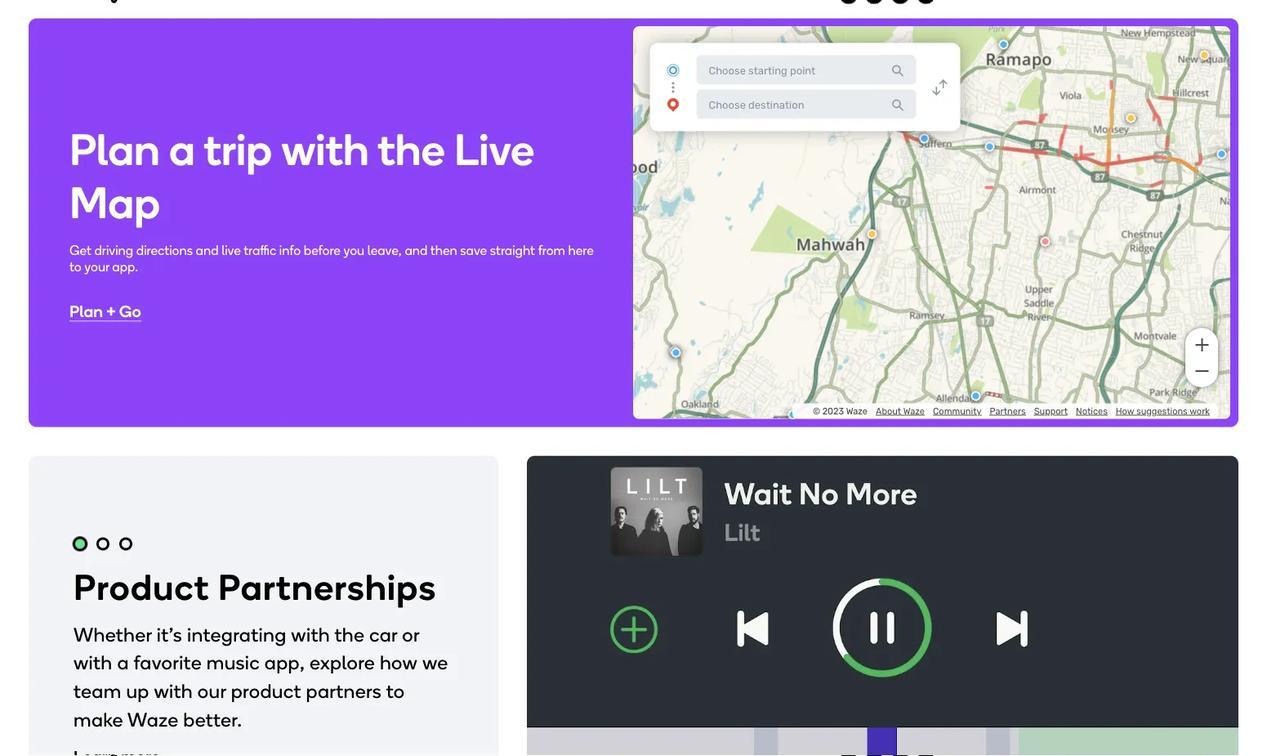 Task type: vqa. For each thing, say whether or not it's contained in the screenshot.
States inside the "Chinatown YMCA 273 Bowery, Manhattan, United States"
no



Task type: describe. For each thing, give the bounding box(es) containing it.
make
[[74, 708, 123, 731]]

driving
[[94, 242, 133, 258]]

the for car
[[335, 622, 365, 646]]

product
[[74, 566, 210, 609]]

image of music controls with a map in the background image
[[527, 456, 1239, 756]]

to inside whether it's integrating with the car or with a favorite music app, explore how we team up with our product partners to make waze better.
[[386, 679, 405, 703]]

partners
[[306, 679, 382, 703]]

integrating
[[187, 622, 287, 646]]

whether it's integrating with the car or with a favorite music app, explore how we team up with our product partners to make waze better.
[[74, 622, 448, 731]]

your
[[84, 259, 109, 275]]

from
[[538, 242, 566, 258]]

music
[[207, 651, 260, 675]]

team
[[74, 679, 121, 703]]

product
[[231, 679, 301, 703]]

plan a trip with the live map
[[69, 123, 535, 229]]

before
[[304, 242, 341, 258]]

with inside plan a trip with the live map
[[282, 123, 369, 176]]

here
[[569, 242, 594, 258]]

get driving directions and live traffic info before you leave, and then save straight from here to your app.
[[69, 242, 594, 275]]

save
[[460, 242, 487, 258]]

directions
[[136, 242, 193, 258]]

+
[[106, 301, 116, 321]]

straight
[[490, 242, 535, 258]]

waze
[[128, 708, 179, 731]]

or
[[402, 622, 420, 646]]

leave,
[[368, 242, 402, 258]]

the for live
[[378, 123, 445, 176]]

then
[[431, 242, 458, 258]]

live
[[454, 123, 535, 176]]



Task type: locate. For each thing, give the bounding box(es) containing it.
to
[[69, 259, 82, 275], [386, 679, 405, 703]]

0 vertical spatial to
[[69, 259, 82, 275]]

to down "get"
[[69, 259, 82, 275]]

you
[[344, 242, 365, 258]]

and
[[196, 242, 219, 258], [405, 242, 428, 258]]

1 horizontal spatial a
[[169, 123, 195, 176]]

to inside get driving directions and live traffic info before you leave, and then save straight from here to your app.
[[69, 259, 82, 275]]

and left live
[[196, 242, 219, 258]]

whether
[[74, 622, 152, 646]]

better.
[[183, 708, 242, 731]]

0 horizontal spatial to
[[69, 259, 82, 275]]

plan for plan + go
[[69, 301, 103, 321]]

plan + go
[[69, 301, 141, 321]]

map
[[69, 176, 160, 229]]

1 vertical spatial a
[[117, 651, 129, 675]]

the
[[378, 123, 445, 176], [335, 622, 365, 646]]

product partnerships
[[74, 566, 437, 609]]

a inside plan a trip with the live map
[[169, 123, 195, 176]]

1 plan from the top
[[69, 123, 160, 176]]

1 vertical spatial to
[[386, 679, 405, 703]]

plan
[[69, 123, 160, 176], [69, 301, 103, 321]]

go
[[119, 301, 141, 321]]

a left trip at the top left of page
[[169, 123, 195, 176]]

a
[[169, 123, 195, 176], [117, 651, 129, 675]]

we
[[423, 651, 448, 675]]

1 horizontal spatial the
[[378, 123, 445, 176]]

trip
[[204, 123, 272, 176]]

explore
[[310, 651, 375, 675]]

0 horizontal spatial a
[[117, 651, 129, 675]]

a inside whether it's integrating with the car or with a favorite music app, explore how we team up with our product partners to make waze better.
[[117, 651, 129, 675]]

info
[[279, 242, 301, 258]]

car
[[369, 622, 398, 646]]

and left then
[[405, 242, 428, 258]]

with
[[282, 123, 369, 176], [291, 622, 330, 646], [74, 651, 112, 675], [154, 679, 193, 703]]

0 vertical spatial plan
[[69, 123, 160, 176]]

to down how
[[386, 679, 405, 703]]

partnerships
[[218, 566, 437, 609]]

1 horizontal spatial to
[[386, 679, 405, 703]]

the inside whether it's integrating with the car or with a favorite music app, explore how we team up with our product partners to make waze better.
[[335, 622, 365, 646]]

1 vertical spatial the
[[335, 622, 365, 646]]

app.
[[112, 259, 138, 275]]

up
[[126, 679, 149, 703]]

how
[[380, 651, 418, 675]]

0 vertical spatial a
[[169, 123, 195, 176]]

2 plan from the top
[[69, 301, 103, 321]]

1 and from the left
[[196, 242, 219, 258]]

0 horizontal spatial the
[[335, 622, 365, 646]]

2 and from the left
[[405, 242, 428, 258]]

a down whether
[[117, 651, 129, 675]]

plan for plan a trip with the live map
[[69, 123, 160, 176]]

0 horizontal spatial and
[[196, 242, 219, 258]]

0 vertical spatial the
[[378, 123, 445, 176]]

1 horizontal spatial and
[[405, 242, 428, 258]]

our
[[198, 679, 226, 703]]

plan + go link
[[69, 301, 141, 321]]

live
[[222, 242, 241, 258]]

1 vertical spatial plan
[[69, 301, 103, 321]]

it's
[[157, 622, 182, 646]]

traffic
[[244, 242, 276, 258]]

the inside plan a trip with the live map
[[378, 123, 445, 176]]

favorite
[[134, 651, 202, 675]]

get
[[69, 242, 91, 258]]

plan inside plan a trip with the live map
[[69, 123, 160, 176]]

app,
[[265, 651, 305, 675]]



